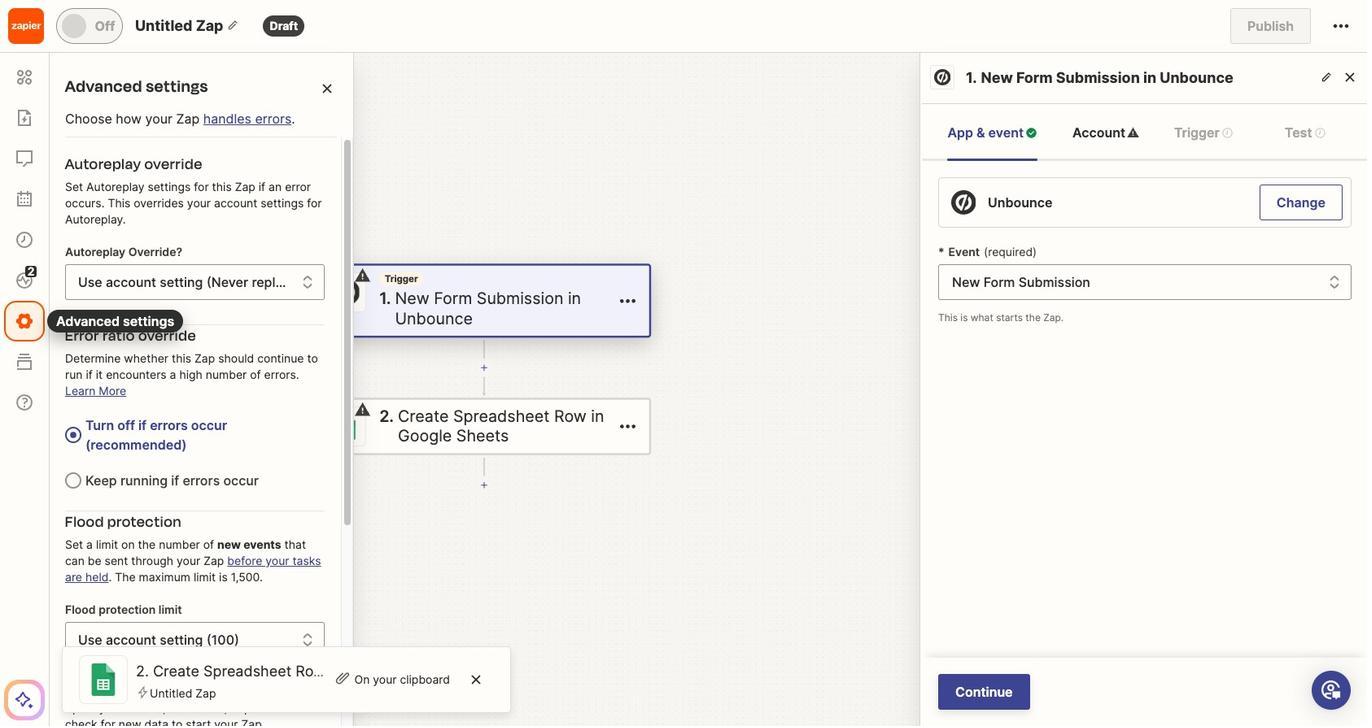 Task type: describe. For each thing, give the bounding box(es) containing it.
%
[[105, 691, 114, 705]]

run
[[65, 368, 83, 382]]

2 vertical spatial settings
[[261, 196, 304, 210]]

learn inside error ratio override determine whether this zap should continue to run if it encounters a high number of errors. learn more
[[65, 384, 95, 398]]

should inside error ratio override determine whether this zap should continue to run if it encounters a high number of errors. learn more
[[218, 352, 254, 365]]

occur for keep running if errors occur
[[223, 473, 259, 489]]

for inside polling interval specify how often, in minutes, zapier should check for new data to start your zap.
[[101, 718, 116, 727]]

through
[[131, 554, 173, 568]]

0 horizontal spatial sheets
[[399, 663, 447, 680]]

autoreplay for override
[[65, 154, 141, 175]]

override inside 'autoreplay override set autoreplay settings for this zap if an error occurs. this overrides your account settings for autoreplay.'
[[145, 154, 203, 175]]

app & event
[[948, 125, 1024, 141]]

0 vertical spatial submission
[[1056, 69, 1140, 86]]

setting for flood protection
[[160, 632, 203, 649]]

keep running if errors occur
[[85, 473, 259, 489]]

if inside error ratio override determine whether this zap should continue to run if it encounters a high number of errors. learn more
[[86, 368, 93, 382]]

form inside trigger 1. new form submission in unbounce
[[434, 289, 472, 309]]

in inside trigger 1. new form submission in unbounce
[[568, 289, 581, 309]]

keep-running-if-errors-occur radio
[[65, 473, 81, 489]]

starts
[[996, 312, 1023, 324]]

use account setting (never replay)
[[78, 274, 295, 291]]

what
[[971, 312, 994, 324]]

1,500
[[231, 571, 260, 584]]

0 vertical spatial for
[[194, 180, 209, 194]]

account
[[1073, 125, 1126, 141]]

on
[[121, 538, 135, 552]]

know
[[73, 121, 106, 138]]

publish button
[[1231, 8, 1311, 44]]

turn
[[85, 418, 114, 434]]

new form submission in unbounce
[[981, 69, 1234, 86]]

occurs.
[[65, 196, 105, 210]]

2 horizontal spatial unbounce logo image
[[951, 190, 976, 215]]

indeterminate element for test
[[1314, 127, 1326, 139]]

account for flood protection
[[106, 632, 156, 649]]

overrides
[[134, 196, 184, 210]]

Use account setting (100) field
[[65, 623, 325, 658]]

errors for keep running if errors occur
[[183, 473, 220, 489]]

1 horizontal spatial is
[[961, 312, 968, 324]]

often,
[[134, 702, 166, 715]]

override inside error ratio override determine whether this zap should continue to run if it encounters a high number of errors. learn more
[[138, 326, 196, 347]]

2 for 2 . create spreadsheet row in google sheets
[[136, 663, 145, 680]]

(100)
[[206, 632, 239, 649]]

need
[[194, 102, 225, 118]]

your inside learn the basics get everything you need to know about building your first zap in just 2 minutes.
[[201, 121, 228, 138]]

error
[[65, 326, 99, 347]]

in inside polling interval specify how often, in minutes, zapier should check for new data to start your zap.
[[169, 702, 179, 715]]

1 vertical spatial untitled
[[150, 687, 192, 700]]

app & event link
[[948, 104, 1038, 161]]

interval
[[114, 676, 167, 697]]

error ratio override determine whether this zap should continue to run if it encounters a high number of errors. learn more
[[65, 326, 318, 398]]

0 vertical spatial unbounce
[[1160, 69, 1234, 86]]

tasks
[[293, 554, 321, 568]]

before
[[227, 554, 262, 568]]

learn inside learn the basics get everything you need to know about building your first zap in just 2 minutes.
[[73, 72, 115, 96]]

zoom in image
[[126, 689, 146, 708]]

1 horizontal spatial google sheets logo image
[[333, 414, 359, 440]]

account link
[[1073, 104, 1140, 161]]

first
[[232, 121, 256, 138]]

can
[[65, 554, 85, 568]]

are
[[65, 571, 82, 584]]

account for autoreplay override
[[106, 274, 156, 291]]

before your tasks are held link
[[65, 554, 321, 584]]

1 vertical spatial unbounce
[[988, 195, 1053, 211]]

clipboard
[[400, 673, 450, 687]]

2. create spreadsheet row in google sheets
[[379, 407, 604, 446]]

zap. inside polling interval specify how often, in minutes, zapier should check for new data to start your zap.
[[241, 718, 265, 727]]

check
[[65, 718, 97, 727]]

82
[[91, 691, 105, 705]]

encounters
[[106, 368, 167, 382]]

0 vertical spatial untitled zap
[[135, 17, 223, 34]]

about
[[110, 121, 145, 138]]

2.
[[379, 407, 394, 426]]

2 set from the top
[[65, 538, 83, 552]]

0 vertical spatial errors
[[255, 111, 292, 127]]

maximum
[[139, 571, 190, 584]]

1 vertical spatial untitled zap
[[150, 687, 216, 700]]

trigger 1. new form submission in unbounce
[[379, 273, 581, 329]]

1 horizontal spatial new
[[981, 69, 1013, 86]]

building
[[149, 121, 197, 138]]

1 horizontal spatial 1.
[[966, 69, 977, 86]]

1 vertical spatial row
[[296, 663, 325, 680]]

account inside 'autoreplay override set autoreplay settings for this zap if an error occurs. this overrides your account settings for autoreplay.'
[[214, 196, 257, 210]]

this is what starts the zap.
[[938, 312, 1064, 324]]

incomplete image for trigger 1. new form submission in unbounce
[[355, 268, 371, 284]]

turn-off-if-errors-occur radio
[[65, 427, 81, 444]]

1. inside trigger 1. new form submission in unbounce
[[379, 289, 391, 309]]

how inside polling interval specify how often, in minutes, zapier should check for new data to start your zap.
[[109, 702, 131, 715]]

incomplete image for 2. create spreadsheet row in google sheets
[[355, 402, 371, 418]]

continue
[[257, 352, 304, 365]]

1 vertical spatial limit
[[194, 571, 216, 584]]

in inside learn the basics get everything you need to know about building your first zap in just 2 minutes.
[[100, 141, 111, 157]]

on
[[354, 673, 370, 687]]

0 vertical spatial new
[[217, 538, 241, 552]]

turn off if errors occur (recommended)
[[85, 418, 227, 453]]

error
[[285, 180, 311, 194]]

0 horizontal spatial is
[[219, 571, 228, 584]]

incomplete element inside account "link"
[[1127, 127, 1140, 139]]

zoom in image
[[431, 689, 450, 708]]

should inside polling interval specify how often, in minutes, zapier should check for new data to start your zap.
[[268, 702, 304, 715]]

learn the basics get everything you need to know about building your first zap in just 2 minutes.
[[73, 72, 256, 157]]

everything
[[99, 102, 164, 118]]

override?
[[128, 245, 182, 259]]

before your tasks are held
[[65, 554, 321, 584]]

2 inside learn the basics get everything you need to know about building your first zap in just 2 minutes.
[[141, 141, 148, 157]]

advanced settings
[[65, 75, 208, 98]]

1 horizontal spatial form
[[1017, 69, 1053, 86]]

data
[[144, 718, 169, 727]]

set a limit on the number of new events
[[65, 538, 281, 552]]

1 vertical spatial of
[[203, 538, 214, 552]]

indeterminate image for trigger
[[1222, 127, 1234, 139]]

watch video
[[101, 171, 179, 187]]

spreadsheet inside 2. create spreadsheet row in google sheets
[[453, 407, 550, 426]]

zap inside 'autoreplay override set autoreplay settings for this zap if an error occurs. this overrides your account settings for autoreplay.'
[[235, 180, 255, 194]]

(recommended)
[[85, 437, 187, 453]]

0 horizontal spatial google sheets logo image
[[87, 664, 120, 697]]

event
[[949, 245, 980, 259]]

start
[[186, 718, 211, 727]]

submission inside trigger 1. new form submission in unbounce
[[477, 289, 564, 309]]

continue
[[956, 685, 1013, 701]]

. left the
[[109, 571, 112, 584]]

that can be sent through your zap
[[65, 538, 306, 568]]

flood protection
[[65, 512, 182, 533]]

off
[[95, 18, 115, 34]]

autoreplay for override?
[[65, 245, 125, 259]]

specify
[[65, 702, 105, 715]]

0 horizontal spatial a
[[86, 538, 93, 552]]

limit for set a limit on the number of new events
[[96, 538, 118, 552]]

1 fit to view image from the left
[[155, 689, 174, 708]]

1 vertical spatial autoreplay
[[86, 180, 144, 194]]

more
[[99, 384, 126, 398]]

this inside 'autoreplay override set autoreplay settings for this zap if an error occurs. this overrides your account settings for autoreplay.'
[[108, 196, 131, 210]]

it
[[96, 368, 103, 382]]

*
[[938, 245, 945, 259]]

incomplete element for trigger 1. new form submission in unbounce
[[355, 268, 371, 284]]

hide image
[[466, 671, 486, 690]]

sent
[[105, 554, 128, 568]]

choose
[[65, 111, 112, 127]]

limit for flood protection limit
[[159, 603, 182, 617]]

held
[[85, 571, 109, 584]]

zoom out image
[[364, 689, 383, 708]]

1 horizontal spatial unbounce logo image
[[934, 69, 951, 85]]

errors.
[[264, 368, 299, 382]]

polling interval specify how often, in minutes, zapier should check for new data to start your zap.
[[65, 676, 304, 727]]

flood protection limit
[[65, 603, 182, 617]]

1 vertical spatial this
[[938, 312, 958, 324]]

autoreplay.
[[65, 212, 126, 226]]

2 for 2
[[27, 265, 34, 278]]

you
[[168, 102, 190, 118]]

autoreplay override?
[[65, 245, 182, 259]]



Task type: locate. For each thing, give the bounding box(es) containing it.
flood
[[65, 512, 104, 533], [65, 603, 96, 617]]

of
[[250, 368, 261, 382], [203, 538, 214, 552]]

in inside 2. create spreadsheet row in google sheets
[[591, 407, 604, 426]]

change button
[[1260, 185, 1343, 221]]

watch video button
[[73, 167, 186, 191]]

1 vertical spatial protection
[[99, 603, 156, 617]]

occur up events
[[223, 473, 259, 489]]

incomplete image
[[355, 268, 371, 284], [355, 402, 371, 418]]

test button
[[1269, 104, 1343, 161]]

2 fit to view image from the left
[[459, 689, 479, 708]]

autoreplay
[[65, 154, 141, 175], [86, 180, 144, 194], [65, 245, 125, 259]]

1 vertical spatial setting
[[160, 632, 203, 649]]

trigger inside button
[[1174, 125, 1220, 141]]

to inside error ratio override determine whether this zap should continue to run if it encounters a high number of errors. learn more
[[307, 352, 318, 365]]

if left it
[[86, 368, 93, 382]]

1 vertical spatial settings
[[148, 180, 191, 194]]

on your clipboard
[[354, 673, 450, 687]]

0 vertical spatial how
[[116, 111, 142, 127]]

1 horizontal spatial a
[[170, 368, 176, 382]]

1 vertical spatial flood
[[65, 603, 96, 617]]

2 vertical spatial errors
[[183, 473, 220, 489]]

untitled zap up basics
[[135, 17, 223, 34]]

that
[[284, 538, 306, 552]]

export to image image
[[183, 689, 203, 708]]

2 use from the top
[[78, 632, 102, 649]]

should left the "continue"
[[218, 352, 254, 365]]

2 . create spreadsheet row in google sheets
[[136, 663, 447, 680]]

your inside before your tasks are held
[[266, 554, 289, 568]]

publish
[[1248, 18, 1294, 34]]

0 horizontal spatial new
[[119, 718, 141, 727]]

setting inside use account setting (100) dropdown button
[[160, 632, 203, 649]]

errors for turn off if errors occur (recommended)
[[150, 418, 188, 434]]

1 horizontal spatial unbounce
[[988, 195, 1053, 211]]

your inside 'autoreplay override set autoreplay settings for this zap if an error occurs. this overrides your account settings for autoreplay.'
[[187, 196, 211, 210]]

flood down are on the left bottom of the page
[[65, 603, 96, 617]]

0 horizontal spatial to
[[172, 718, 183, 727]]

incomplete element for 2. create spreadsheet row in google sheets
[[355, 402, 371, 418]]

use account setting (100)
[[78, 632, 239, 649]]

1 setting from the top
[[160, 274, 203, 291]]

1 vertical spatial new
[[395, 289, 430, 309]]

protection up the on
[[108, 512, 182, 533]]

the
[[119, 72, 144, 96], [1026, 312, 1041, 324], [138, 538, 156, 552]]

Choose an event text field
[[952, 265, 1319, 300]]

learn
[[73, 72, 115, 96], [65, 384, 95, 398]]

a inside error ratio override determine whether this zap should continue to run if it encounters a high number of errors. learn more
[[170, 368, 176, 382]]

0 vertical spatial create
[[398, 407, 449, 426]]

0 vertical spatial a
[[170, 368, 176, 382]]

set up occurs.
[[65, 180, 83, 194]]

flood for flood protection
[[65, 512, 104, 533]]

limit
[[96, 538, 118, 552], [194, 571, 216, 584], [159, 603, 182, 617]]

1 vertical spatial incomplete image
[[355, 402, 371, 418]]

this inside 'autoreplay override set autoreplay settings for this zap if an error occurs. this overrides your account settings for autoreplay.'
[[212, 180, 232, 194]]

for down %
[[101, 718, 116, 727]]

zap. right starts
[[1044, 312, 1064, 324]]

draft
[[270, 19, 298, 33]]

1 indeterminate element from the left
[[1222, 127, 1234, 139]]

2 indeterminate image from the left
[[1314, 127, 1326, 139]]

0 vertical spatial is
[[961, 312, 968, 324]]

account down autoreplay override?
[[106, 274, 156, 291]]

limit up use account setting (100) dropdown button
[[159, 603, 182, 617]]

use inside use account setting (100) dropdown button
[[78, 632, 102, 649]]

use down flood protection limit
[[78, 632, 102, 649]]

learn down run
[[65, 384, 95, 398]]

. down before
[[260, 571, 263, 584]]

off
[[117, 418, 135, 434]]

trigger
[[1174, 125, 1220, 141], [385, 273, 418, 285]]

account inside field
[[106, 632, 156, 649]]

protection for flood protection
[[108, 512, 182, 533]]

whether
[[124, 352, 169, 365]]

learn more link
[[65, 384, 126, 398]]

trigger for trigger 1. new form submission in unbounce
[[385, 273, 418, 285]]

0 vertical spatial 1.
[[966, 69, 977, 86]]

1 horizontal spatial zoom level percentage element
[[386, 686, 428, 711]]

set up the can
[[65, 538, 83, 552]]

protection
[[108, 512, 182, 533], [99, 603, 156, 617]]

handles errors link
[[203, 111, 292, 127]]

a
[[170, 368, 176, 382], [86, 538, 93, 552]]

the for set a limit on the number of new events
[[138, 538, 156, 552]]

1 indeterminate image from the left
[[1222, 127, 1234, 139]]

zap. down "zapier"
[[241, 718, 265, 727]]

zapier
[[231, 702, 265, 715]]

1 horizontal spatial fit to view image
[[459, 689, 479, 708]]

1 vertical spatial sheets
[[399, 663, 447, 680]]

high
[[179, 368, 203, 382]]

account down first
[[214, 196, 257, 210]]

zap inside learn the basics get everything you need to know about building your first zap in just 2 minutes.
[[73, 141, 97, 157]]

2 horizontal spatial unbounce
[[1160, 69, 1234, 86]]

1 vertical spatial number
[[159, 538, 200, 552]]

indeterminate element inside trigger button
[[1222, 127, 1234, 139]]

0 vertical spatial spreadsheet
[[453, 407, 550, 426]]

a up be
[[86, 538, 93, 552]]

setting down override?
[[160, 274, 203, 291]]

for right video
[[194, 180, 209, 194]]

learn up get
[[73, 72, 115, 96]]

2 horizontal spatial to
[[307, 352, 318, 365]]

0 horizontal spatial submission
[[477, 289, 564, 309]]

number inside error ratio override determine whether this zap should continue to run if it encounters a high number of errors. learn more
[[206, 368, 247, 382]]

2 vertical spatial account
[[106, 632, 156, 649]]

2 setting from the top
[[160, 632, 203, 649]]

account
[[214, 196, 257, 210], [106, 274, 156, 291], [106, 632, 156, 649]]

watch
[[101, 171, 141, 187]]

override up "whether"
[[138, 326, 196, 347]]

use for autoreplay override
[[78, 274, 102, 291]]

occur inside turn off if errors occur (recommended)
[[191, 418, 227, 434]]

0 vertical spatial trigger
[[1174, 125, 1220, 141]]

account inside list of available options field
[[106, 274, 156, 291]]

change
[[1277, 195, 1326, 211]]

2 flood from the top
[[65, 603, 96, 617]]

1 vertical spatial a
[[86, 538, 93, 552]]

2 zoom level percentage element from the left
[[386, 686, 428, 711]]

fit to view image right zoom in image
[[459, 689, 479, 708]]

advanced
[[65, 75, 143, 98]]

indeterminate image for test
[[1314, 127, 1326, 139]]

. up zoom in icon
[[145, 663, 149, 680]]

0 vertical spatial use
[[78, 274, 102, 291]]

trigger for trigger
[[1174, 125, 1220, 141]]

row inside 2. create spreadsheet row in google sheets
[[554, 407, 587, 426]]

1 vertical spatial use
[[78, 632, 102, 649]]

indeterminate image inside trigger button
[[1222, 127, 1234, 139]]

2 vertical spatial unbounce
[[395, 309, 473, 329]]

indeterminate element for trigger
[[1222, 127, 1234, 139]]

. the maximum limit is 1,500 .
[[109, 571, 263, 584]]

0 horizontal spatial of
[[203, 538, 214, 552]]

sheets inside 2. create spreadsheet row in google sheets
[[456, 427, 509, 446]]

1 horizontal spatial number
[[206, 368, 247, 382]]

0 vertical spatial setting
[[160, 274, 203, 291]]

2 incomplete image from the top
[[355, 402, 371, 418]]

zap.
[[1044, 312, 1064, 324], [241, 718, 265, 727]]

0 horizontal spatial should
[[218, 352, 254, 365]]

create right 2.
[[398, 407, 449, 426]]

basics
[[148, 72, 198, 96]]

minutes.
[[152, 141, 204, 157]]

protection for flood protection limit
[[99, 603, 156, 617]]

1 vertical spatial errors
[[150, 418, 188, 434]]

use
[[78, 274, 102, 291], [78, 632, 102, 649]]

if right off
[[138, 418, 147, 434]]

of left errors.
[[250, 368, 261, 382]]

should
[[218, 352, 254, 365], [268, 702, 304, 715]]

1 vertical spatial google sheets logo image
[[87, 664, 120, 697]]

the up through
[[138, 538, 156, 552]]

2 inside editor sidebar element
[[27, 265, 34, 278]]

1 vertical spatial 2
[[27, 265, 34, 278]]

2 vertical spatial for
[[101, 718, 116, 727]]

setting for autoreplay override
[[160, 274, 203, 291]]

to inside polling interval specify how often, in minutes, zapier should check for new data to start your zap.
[[172, 718, 183, 727]]

to right the "continue"
[[307, 352, 318, 365]]

0 vertical spatial incomplete element
[[1127, 127, 1140, 139]]

google sheets logo image
[[333, 414, 359, 440], [87, 664, 120, 697]]

fit to view image
[[155, 689, 174, 708], [459, 689, 479, 708]]

0 horizontal spatial 1.
[[379, 289, 391, 309]]

autoreplay down know
[[65, 154, 141, 175]]

1 horizontal spatial zap.
[[1044, 312, 1064, 324]]

protection down the
[[99, 603, 156, 617]]

set
[[65, 180, 83, 194], [65, 538, 83, 552]]

google sheets logo image up specify
[[87, 664, 120, 697]]

if inside 'autoreplay override set autoreplay settings for this zap if an error occurs. this overrides your account settings for autoreplay.'
[[259, 180, 265, 194]]

complete image
[[1026, 127, 1038, 139]]

choose how your zap handles errors .
[[65, 111, 295, 127]]

setting inside use account setting (never replay) dropdown button
[[160, 274, 203, 291]]

1 use from the top
[[78, 274, 102, 291]]

use for flood protection
[[78, 632, 102, 649]]

incomplete element
[[1127, 127, 1140, 139], [355, 268, 371, 284], [355, 402, 371, 418]]

if inside turn off if errors occur (recommended)
[[138, 418, 147, 434]]

1 vertical spatial trigger
[[385, 273, 418, 285]]

indeterminate image right the test
[[1314, 127, 1326, 139]]

handles
[[203, 111, 251, 127]]

1 zoom level percentage element from the left
[[81, 686, 124, 711]]

&
[[977, 125, 985, 141]]

required
[[988, 245, 1033, 259]]

for down error
[[307, 196, 322, 210]]

determine
[[65, 352, 121, 365]]

replay)
[[252, 274, 295, 291]]

errors up (recommended)
[[150, 418, 188, 434]]

unbounce inside trigger 1. new form submission in unbounce
[[395, 309, 473, 329]]

0 horizontal spatial create
[[153, 663, 199, 680]]

unbounce logo image up app on the right top of page
[[934, 69, 951, 85]]

zap inside that can be sent through your zap
[[204, 554, 224, 568]]

number right high
[[206, 368, 247, 382]]

to
[[229, 102, 241, 118], [307, 352, 318, 365], [172, 718, 183, 727]]

incomplete image
[[1127, 127, 1140, 139]]

continue button
[[938, 675, 1030, 711]]

0 vertical spatial sheets
[[456, 427, 509, 446]]

video
[[144, 171, 179, 187]]

override down building
[[145, 154, 203, 175]]

errors right handles
[[255, 111, 292, 127]]

None field
[[938, 265, 1352, 300]]

autoreplay down autoreplay.
[[65, 245, 125, 259]]

new
[[981, 69, 1013, 86], [395, 289, 430, 309]]

unbounce logo image up event
[[951, 190, 976, 215]]

how right "82"
[[109, 702, 131, 715]]

get
[[73, 102, 95, 118]]

1 vertical spatial submission
[[477, 289, 564, 309]]

an
[[269, 180, 282, 194]]

the inside learn the basics get everything you need to know about building your first zap in just 2 minutes.
[[119, 72, 144, 96]]

1 horizontal spatial indeterminate image
[[1314, 127, 1326, 139]]

untitled zap
[[135, 17, 223, 34], [150, 687, 216, 700]]

1 flood from the top
[[65, 512, 104, 533]]

indeterminate element inside test button
[[1314, 127, 1326, 139]]

occur for turn off if errors occur (recommended)
[[191, 418, 227, 434]]

flood for flood protection limit
[[65, 603, 96, 617]]

0 horizontal spatial unbounce logo image
[[333, 279, 359, 306]]

use inside use account setting (never replay) dropdown button
[[78, 274, 102, 291]]

1 vertical spatial form
[[434, 289, 472, 309]]

1 horizontal spatial this
[[938, 312, 958, 324]]

number up before your tasks are held link on the left bottom
[[159, 538, 200, 552]]

. right first
[[292, 111, 295, 127]]

occur down high
[[191, 418, 227, 434]]

* event
[[938, 245, 980, 259]]

1 horizontal spatial this
[[212, 180, 232, 194]]

0 horizontal spatial for
[[101, 718, 116, 727]]

set inside 'autoreplay override set autoreplay settings for this zap if an error occurs. this overrides your account settings for autoreplay.'
[[65, 180, 83, 194]]

1 horizontal spatial should
[[268, 702, 304, 715]]

your inside that can be sent through your zap
[[177, 554, 200, 568]]

polling
[[65, 676, 111, 697]]

setting left (100) on the bottom left
[[160, 632, 203, 649]]

0 vertical spatial untitled
[[135, 17, 192, 34]]

the up the everything on the left of page
[[119, 72, 144, 96]]

open intercom messenger image
[[1322, 681, 1341, 701]]

1 vertical spatial override
[[138, 326, 196, 347]]

0 horizontal spatial google
[[346, 663, 395, 680]]

2 vertical spatial limit
[[159, 603, 182, 617]]

1 vertical spatial to
[[307, 352, 318, 365]]

settings up overrides
[[148, 180, 191, 194]]

1 horizontal spatial indeterminate element
[[1314, 127, 1326, 139]]

if
[[259, 180, 265, 194], [86, 368, 93, 382], [138, 418, 147, 434], [171, 473, 179, 489]]

to right data
[[172, 718, 183, 727]]

2 vertical spatial unbounce logo image
[[333, 279, 359, 306]]

google inside 2. create spreadsheet row in google sheets
[[398, 427, 452, 446]]

untitled up often,
[[150, 687, 192, 700]]

2 indeterminate element from the left
[[1314, 127, 1326, 139]]

0 horizontal spatial indeterminate image
[[1222, 127, 1234, 139]]

settings down an
[[261, 196, 304, 210]]

of inside error ratio override determine whether this zap should continue to run if it encounters a high number of errors. learn more
[[250, 368, 261, 382]]

google sheets logo image left 2.
[[333, 414, 359, 440]]

1 vertical spatial is
[[219, 571, 228, 584]]

should down 2 . create spreadsheet row in google sheets
[[268, 702, 304, 715]]

0 vertical spatial settings
[[146, 75, 208, 98]]

zoom level percentage element
[[81, 686, 124, 711], [386, 686, 428, 711]]

the for this is what starts the zap.
[[1026, 312, 1041, 324]]

2 horizontal spatial for
[[307, 196, 322, 210]]

untitled right off
[[135, 17, 192, 34]]

ratio
[[103, 326, 135, 347]]

a left high
[[170, 368, 176, 382]]

create inside 2. create spreadsheet row in google sheets
[[398, 407, 449, 426]]

minutes,
[[182, 702, 227, 715]]

this down watch
[[108, 196, 131, 210]]

account down flood protection limit
[[106, 632, 156, 649]]

occur
[[191, 418, 227, 434], [223, 473, 259, 489]]

this inside error ratio override determine whether this zap should continue to run if it encounters a high number of errors. learn more
[[172, 352, 191, 365]]

zoom level percentage element containing 82
[[81, 686, 124, 711]]

new inside polling interval specify how often, in minutes, zapier should check for new data to start your zap.
[[119, 718, 141, 727]]

1 incomplete image from the top
[[355, 268, 371, 284]]

create down use account setting (100) dropdown button
[[153, 663, 199, 680]]

spreadsheet
[[453, 407, 550, 426], [204, 663, 292, 680]]

1 horizontal spatial create
[[398, 407, 449, 426]]

new
[[217, 538, 241, 552], [119, 718, 141, 727]]

0 horizontal spatial limit
[[96, 538, 118, 552]]

1 vertical spatial 1.
[[379, 289, 391, 309]]

flood up the can
[[65, 512, 104, 533]]

0 horizontal spatial form
[[434, 289, 472, 309]]

this
[[108, 196, 131, 210], [938, 312, 958, 324]]

List of available options field
[[65, 265, 325, 300]]

1 vertical spatial should
[[268, 702, 304, 715]]

just
[[115, 141, 137, 157]]

errors right running
[[183, 473, 220, 489]]

indeterminate element left the test
[[1222, 127, 1234, 139]]

your inside polling interval specify how often, in minutes, zapier should check for new data to start your zap.
[[214, 718, 238, 727]]

autoreplay up occurs.
[[86, 180, 144, 194]]

untitled
[[135, 17, 192, 34], [150, 687, 192, 700]]

to inside learn the basics get everything you need to know about building your first zap in just 2 minutes.
[[229, 102, 241, 118]]

1 vertical spatial how
[[109, 702, 131, 715]]

in
[[1144, 69, 1157, 86], [100, 141, 111, 157], [568, 289, 581, 309], [591, 407, 604, 426], [329, 663, 342, 680], [169, 702, 179, 715]]

unbounce logo image right replay)
[[333, 279, 359, 306]]

2 vertical spatial autoreplay
[[65, 245, 125, 259]]

new up before
[[217, 538, 241, 552]]

the
[[115, 571, 136, 584]]

is left 1,500
[[219, 571, 228, 584]]

settings up you
[[146, 75, 208, 98]]

to up first
[[229, 102, 241, 118]]

1 horizontal spatial row
[[554, 407, 587, 426]]

0 vertical spatial protection
[[108, 512, 182, 533]]

(never
[[206, 274, 248, 291]]

2 vertical spatial the
[[138, 538, 156, 552]]

new down often,
[[119, 718, 141, 727]]

indeterminate image inside test button
[[1314, 127, 1326, 139]]

editor sidebar element
[[4, 53, 45, 721]]

how up "just"
[[116, 111, 142, 127]]

indeterminate element right the test
[[1314, 127, 1326, 139]]

this left the what on the right of page
[[938, 312, 958, 324]]

indeterminate element
[[1222, 127, 1234, 139], [1314, 127, 1326, 139]]

use down autoreplay override?
[[78, 274, 102, 291]]

1 vertical spatial create
[[153, 663, 199, 680]]

this left an
[[212, 180, 232, 194]]

if left an
[[259, 180, 265, 194]]

1 vertical spatial the
[[1026, 312, 1041, 324]]

indeterminate image
[[1222, 127, 1234, 139], [1314, 127, 1326, 139]]

trigger inside trigger 1. new form submission in unbounce
[[385, 273, 418, 285]]

0 vertical spatial row
[[554, 407, 587, 426]]

1 set from the top
[[65, 180, 83, 194]]

limit up sent
[[96, 538, 118, 552]]

fit to view image up data
[[155, 689, 174, 708]]

your
[[145, 111, 173, 127], [201, 121, 228, 138], [187, 196, 211, 210], [177, 554, 200, 568], [266, 554, 289, 568], [373, 673, 397, 687], [214, 718, 238, 727]]

errors inside turn off if errors occur (recommended)
[[150, 418, 188, 434]]

is left the what on the right of page
[[961, 312, 968, 324]]

this up high
[[172, 352, 191, 365]]

0 horizontal spatial new
[[395, 289, 430, 309]]

use account setting (100) button
[[66, 623, 291, 658]]

of up before your tasks are held link on the left bottom
[[203, 538, 214, 552]]

1 horizontal spatial for
[[194, 180, 209, 194]]

1 vertical spatial spreadsheet
[[204, 663, 292, 680]]

new inside trigger 1. new form submission in unbounce
[[395, 289, 430, 309]]

complete element
[[1026, 127, 1038, 139]]

2 vertical spatial to
[[172, 718, 183, 727]]

zap inside error ratio override determine whether this zap should continue to run if it encounters a high number of errors. learn more
[[195, 352, 215, 365]]

indeterminate image left the test
[[1222, 127, 1234, 139]]

zoom out image
[[59, 689, 79, 708]]

1 vertical spatial google
[[346, 663, 395, 680]]

0 vertical spatial 2
[[141, 141, 148, 157]]

0 horizontal spatial this
[[108, 196, 131, 210]]

0 horizontal spatial this
[[172, 352, 191, 365]]

use account setting (never replay) button
[[66, 265, 295, 300]]

0 vertical spatial number
[[206, 368, 247, 382]]

0 vertical spatial flood
[[65, 512, 104, 533]]

0 horizontal spatial spreadsheet
[[204, 663, 292, 680]]

untitled zap up minutes,
[[150, 687, 216, 700]]

limit down that can be sent through your zap
[[194, 571, 216, 584]]

autoreplay override set autoreplay settings for this zap if an error occurs. this overrides your account settings for autoreplay.
[[65, 154, 322, 226]]

settings
[[146, 75, 208, 98], [148, 180, 191, 194], [261, 196, 304, 210]]

unbounce logo image
[[934, 69, 951, 85], [951, 190, 976, 215], [333, 279, 359, 306]]

the right starts
[[1026, 312, 1041, 324]]

if right running
[[171, 473, 179, 489]]



Task type: vqa. For each thing, say whether or not it's contained in the screenshot.
here.
no



